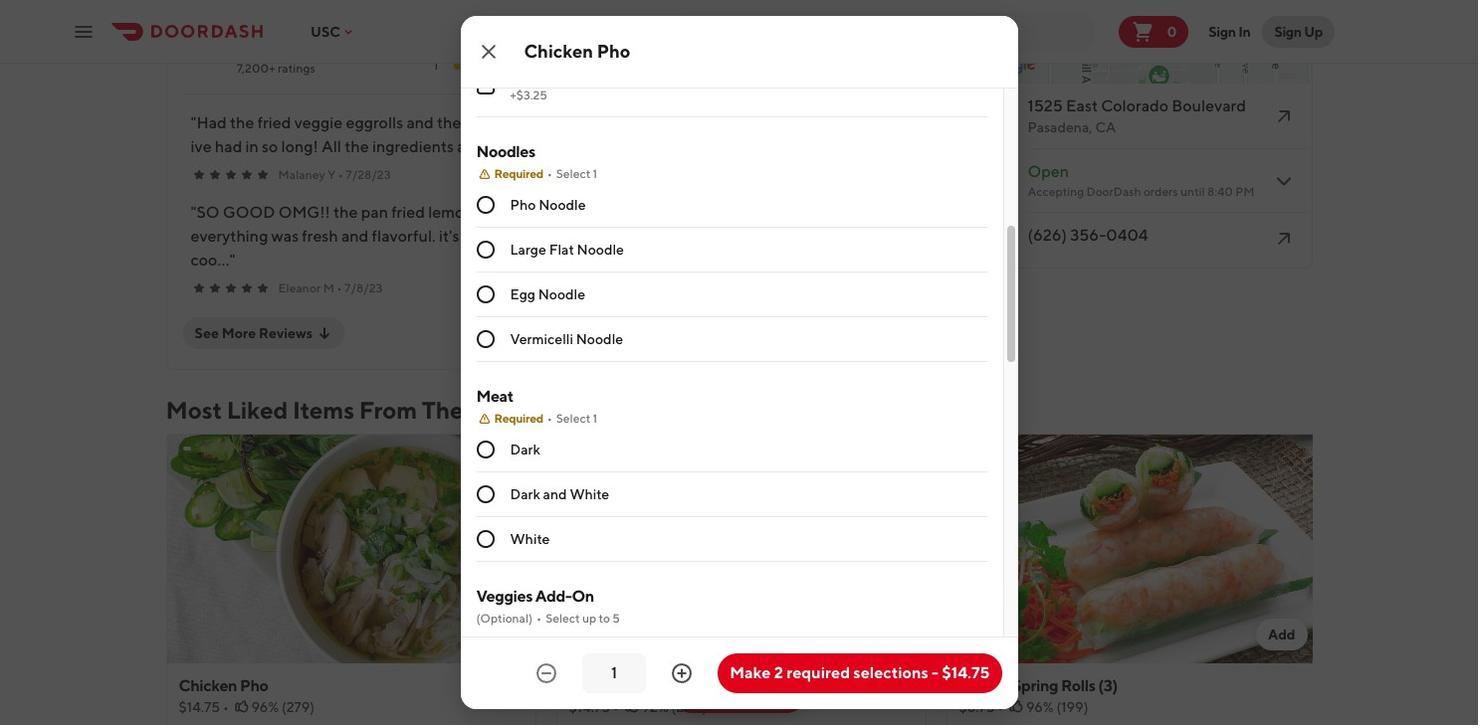 Task type: describe. For each thing, give the bounding box(es) containing it.
y
[[328, 167, 336, 182]]

most liked items from the menu
[[166, 396, 532, 424]]

combination
[[623, 677, 715, 696]]

8:40
[[1208, 184, 1234, 199]]

egg noodle
[[510, 287, 586, 303]]

2 inside button
[[774, 664, 784, 683]]

eleanor
[[278, 281, 321, 296]]

xt veggies group
[[476, 0, 987, 118]]

1 add button from the left
[[476, 619, 527, 651]]

sign in
[[1209, 23, 1251, 39]]

sign up
[[1275, 23, 1323, 39]]

shrimp
[[959, 677, 1010, 696]]

add for rolls
[[1268, 627, 1296, 643]]

$14.75 for chicken pho
[[179, 700, 220, 716]]

+$3.25 inside xt veggies +$3.25
[[510, 25, 547, 40]]

add button for pho
[[866, 619, 918, 651]]

0
[[1167, 23, 1177, 39]]

make
[[730, 664, 771, 683]]

malaney
[[278, 167, 325, 182]]

malaney y • 7/28/23
[[278, 167, 391, 182]]

noodle right flat
[[577, 242, 624, 258]]

$14.75 for special combination pho
[[569, 700, 610, 716]]

the
[[422, 396, 464, 424]]

5
[[613, 612, 620, 627]]

none checkbox inside the xt veggies group
[[476, 77, 494, 95]]

96% for pho
[[252, 700, 279, 716]]

0404
[[1107, 226, 1149, 245]]

select for noodles
[[556, 167, 591, 181]]

more
[[222, 326, 256, 342]]

increase quantity by 1 image
[[670, 662, 694, 686]]

(279)
[[282, 700, 315, 716]]

and
[[543, 487, 567, 503]]

make 2 required selections - $14.75
[[730, 664, 990, 683]]

pho noodle
[[510, 197, 586, 213]]

7,200+
[[237, 61, 275, 76]]

open
[[1028, 162, 1070, 181]]

1525
[[1028, 97, 1063, 116]]

• inside noodles group
[[547, 167, 552, 181]]

-
[[932, 664, 939, 683]]

add button for rolls
[[1257, 619, 1308, 651]]

dark for dark and white
[[510, 487, 541, 503]]

meat group
[[476, 387, 987, 563]]

7,200+ ratings
[[237, 61, 315, 76]]

flat
[[549, 242, 574, 258]]

sign for sign in
[[1209, 23, 1236, 39]]

$8.75
[[959, 700, 995, 716]]

Dark radio
[[476, 441, 494, 459]]

veggies add-on (optional) • select up to 5
[[476, 588, 620, 627]]

• select 1 for meat
[[547, 412, 598, 426]]

0 horizontal spatial 2
[[434, 40, 441, 55]]

ratings
[[278, 61, 315, 76]]

veggies inside veggies add-on (optional) • select up to 5
[[476, 588, 533, 607]]

chicken inside dialog
[[524, 41, 594, 62]]

rolls
[[1061, 677, 1096, 696]]

in
[[1239, 23, 1251, 39]]

1 for meat
[[593, 412, 598, 426]]

• right m
[[337, 281, 342, 296]]

east
[[1066, 97, 1098, 116]]

add-
[[536, 588, 572, 607]]

0 vertical spatial "
[[191, 114, 197, 132]]

from
[[359, 396, 417, 424]]

find restaurant in google maps image
[[1272, 105, 1296, 128]]

• inside veggies add-on (optional) • select up to 5
[[537, 612, 542, 627]]

special
[[569, 677, 620, 696]]

usc button
[[311, 23, 356, 39]]

$14.75 inside button
[[942, 664, 990, 683]]

92% (280)
[[642, 700, 707, 716]]

356-
[[1071, 226, 1107, 245]]

Vermicelli Noodle radio
[[476, 331, 494, 349]]

• right "$8.75"
[[998, 700, 1004, 716]]

see
[[195, 326, 219, 342]]

vermicelli noodle
[[510, 332, 623, 348]]

most
[[166, 396, 222, 424]]

up
[[582, 612, 597, 627]]

required for meat
[[494, 412, 543, 426]]

special combination pho
[[569, 677, 746, 696]]

open menu image
[[72, 19, 96, 43]]

sign in link
[[1197, 11, 1263, 51]]

large flat noodle
[[510, 242, 624, 258]]

92%
[[642, 700, 669, 716]]

see more reviews
[[195, 326, 313, 342]]

view
[[712, 684, 749, 703]]

ca
[[1096, 119, 1117, 135]]

0 horizontal spatial chicken pho
[[179, 677, 268, 696]]

doordash
[[1087, 184, 1142, 199]]

view menu button
[[672, 674, 807, 714]]

(optional)
[[476, 612, 533, 627]]

$8.75 •
[[959, 700, 1004, 716]]

see more reviews button
[[183, 318, 345, 350]]

noodles group
[[476, 142, 987, 363]]

menu inside 'button'
[[752, 684, 795, 703]]

map region
[[747, 0, 1479, 321]]

dark for dark
[[510, 442, 541, 458]]

• down special on the bottom of page
[[613, 700, 619, 716]]

accepting
[[1028, 184, 1085, 199]]

selections
[[854, 664, 929, 683]]

required
[[787, 664, 850, 683]]

(626)
[[1028, 226, 1067, 245]]

pho inside noodles group
[[510, 197, 536, 213]]

colorado
[[1101, 97, 1169, 116]]

Pho Noodle radio
[[476, 196, 494, 214]]

xt veggies +$3.25
[[510, 6, 581, 40]]

on
[[572, 588, 594, 607]]

veggies inside xt veggies +$3.25
[[531, 6, 581, 22]]

96% (199)
[[1027, 700, 1089, 716]]

Dark and White radio
[[476, 486, 494, 504]]

(280)
[[672, 700, 707, 716]]

0 horizontal spatial white
[[510, 532, 550, 548]]

Large Flat Noodle radio
[[476, 241, 494, 259]]

noodles
[[476, 143, 536, 162]]

large
[[510, 242, 547, 258]]



Task type: vqa. For each thing, say whether or not it's contained in the screenshot.
'Appetizers' corresponding to Cold Appetizers
no



Task type: locate. For each thing, give the bounding box(es) containing it.
0 horizontal spatial sign
[[1209, 23, 1236, 39]]

1 vertical spatial • select 1
[[547, 412, 598, 426]]

"
[[191, 114, 197, 132], [191, 203, 197, 222], [229, 251, 235, 270]]

noodle for pho noodle
[[539, 197, 586, 213]]

2 vertical spatial "
[[229, 251, 235, 270]]

orders
[[1144, 184, 1178, 199]]

1 horizontal spatial white
[[570, 487, 610, 503]]

open accepting doordash orders until 8:40 pm
[[1028, 162, 1255, 199]]

1 horizontal spatial 96%
[[1027, 700, 1054, 716]]

sign left up
[[1275, 23, 1302, 39]]

1 inside meat group
[[593, 412, 598, 426]]

• select 1 inside noodles group
[[547, 167, 598, 181]]

close chicken pho image
[[476, 40, 500, 64]]

chicken pho dialog
[[461, 0, 1018, 726]]

1 vertical spatial chicken
[[179, 677, 237, 696]]

• down add-
[[537, 612, 542, 627]]

1 vertical spatial white
[[510, 532, 550, 548]]

menu
[[468, 396, 532, 424], [752, 684, 795, 703]]

required
[[494, 167, 543, 181], [494, 412, 543, 426]]

1 horizontal spatial $14.75
[[569, 700, 610, 716]]

1 vertical spatial required
[[494, 412, 543, 426]]

1 horizontal spatial sign
[[1275, 23, 1302, 39]]

0 vertical spatial 2
[[434, 40, 441, 55]]

1 for noodles
[[593, 167, 598, 181]]

chicken pho inside dialog
[[524, 41, 631, 62]]

$14.75 • for chicken
[[179, 700, 229, 716]]

• select 1 up dark and white on the left of the page
[[547, 412, 598, 426]]

chicken
[[524, 41, 594, 62], [179, 677, 237, 696]]

chicken pho down xt veggies +$3.25
[[524, 41, 631, 62]]

1 add from the left
[[488, 627, 515, 643]]

7/28/23
[[346, 167, 391, 182]]

view menu
[[712, 684, 795, 703]]

select inside veggies add-on (optional) • select up to 5
[[546, 612, 580, 627]]

add button
[[476, 619, 527, 651], [866, 619, 918, 651], [1257, 619, 1308, 651]]

1 horizontal spatial add
[[878, 627, 906, 643]]

to
[[599, 612, 610, 627]]

• left 96% (279)
[[223, 700, 229, 716]]

chicken pho
[[524, 41, 631, 62], [179, 677, 268, 696]]

• up pho noodle
[[547, 167, 552, 181]]

sign up link
[[1263, 15, 1335, 47]]

white right white radio
[[510, 532, 550, 548]]

7/8/23
[[345, 281, 383, 296]]

chicken pho up 96% (279)
[[179, 677, 268, 696]]

1 vertical spatial 1
[[593, 167, 598, 181]]

eleanor m • 7/8/23
[[278, 281, 383, 296]]

select for meat
[[556, 412, 591, 426]]

1 horizontal spatial 2
[[774, 664, 784, 683]]

select
[[556, 167, 591, 181], [556, 412, 591, 426], [546, 612, 580, 627]]

veggies right xt
[[531, 6, 581, 22]]

noodle up flat
[[539, 197, 586, 213]]

veggies add-on group
[[476, 587, 987, 726]]

m
[[323, 281, 335, 296]]

1 vertical spatial select
[[556, 412, 591, 426]]

spring
[[1013, 677, 1059, 696]]

1 vertical spatial chicken pho
[[179, 677, 268, 696]]

1
[[434, 58, 439, 73], [593, 167, 598, 181], [593, 412, 598, 426]]

(3)
[[1099, 677, 1118, 696]]

1 horizontal spatial chicken pho
[[524, 41, 631, 62]]

add
[[488, 627, 515, 643], [878, 627, 906, 643], [1268, 627, 1296, 643]]

3 add button from the left
[[1257, 619, 1308, 651]]

$14.75 •
[[179, 700, 229, 716], [569, 700, 619, 716]]

pho
[[1101, 4, 1127, 20], [1101, 4, 1127, 20], [597, 41, 631, 62], [510, 197, 536, 213], [240, 677, 268, 696], [718, 677, 746, 696]]

0 vertical spatial veggies
[[531, 6, 581, 22]]

2 add button from the left
[[866, 619, 918, 651]]

required inside meat group
[[494, 412, 543, 426]]

shrimp spring rolls (3)
[[959, 677, 1118, 696]]

meat
[[476, 388, 514, 407]]

select up dark and white on the left of the page
[[556, 412, 591, 426]]

2
[[434, 40, 441, 55], [774, 664, 784, 683]]

1 vertical spatial veggies
[[476, 588, 533, 607]]

1 dark from the top
[[510, 442, 541, 458]]

$14.75 • down special on the bottom of page
[[569, 700, 619, 716]]

0 horizontal spatial chicken
[[179, 677, 237, 696]]

0 vertical spatial chicken pho
[[524, 41, 631, 62]]

96% down shrimp spring rolls (3) at the right of page
[[1027, 700, 1054, 716]]

select down add-
[[546, 612, 580, 627]]

2 left 'close chicken pho' image
[[434, 40, 441, 55]]

0 vertical spatial 1
[[434, 58, 439, 73]]

0 horizontal spatial 96%
[[252, 700, 279, 716]]

0 vertical spatial select
[[556, 167, 591, 181]]

White radio
[[476, 531, 494, 549]]

required for noodles
[[494, 167, 543, 181]]

96% left (279)
[[252, 700, 279, 716]]

menu up dark option
[[468, 396, 532, 424]]

1 left 'close chicken pho' image
[[434, 58, 439, 73]]

sign
[[1209, 23, 1236, 39], [1275, 23, 1302, 39]]

• select 1 inside meat group
[[547, 412, 598, 426]]

2 vertical spatial 1
[[593, 412, 598, 426]]

1 inside noodles group
[[593, 167, 598, 181]]

1525 east colorado boulevard pasadena, ca
[[1028, 97, 1247, 135]]

+$3.25 down xt
[[510, 25, 547, 40]]

veggies
[[531, 6, 581, 22], [476, 588, 533, 607]]

none checkbox inside the xt veggies group
[[476, 14, 494, 32]]

noodle right "egg"
[[538, 287, 586, 303]]

1 horizontal spatial chicken
[[524, 41, 594, 62]]

$14.75 left 96% (279)
[[179, 700, 220, 716]]

$14.75 • left 96% (279)
[[179, 700, 229, 716]]

(199)
[[1057, 700, 1089, 716]]

(626) 356-0404
[[1028, 226, 1149, 245]]

sign left in
[[1209, 23, 1236, 39]]

+$3.25 up noodles
[[510, 88, 547, 103]]

2 dark from the top
[[510, 487, 541, 503]]

0 horizontal spatial $14.75
[[179, 700, 220, 716]]

dark left the and
[[510, 487, 541, 503]]

1 horizontal spatial menu
[[752, 684, 795, 703]]

dark and white
[[510, 487, 610, 503]]

2 horizontal spatial $14.75
[[942, 664, 990, 683]]

white right the and
[[570, 487, 610, 503]]

1 horizontal spatial add button
[[866, 619, 918, 651]]

required inside noodles group
[[494, 167, 543, 181]]

2 add from the left
[[878, 627, 906, 643]]

1 required from the top
[[494, 167, 543, 181]]

2 horizontal spatial add
[[1268, 627, 1296, 643]]

xt
[[510, 6, 528, 22]]

call restaurant image
[[1272, 227, 1296, 250]]

1 $14.75 • from the left
[[179, 700, 229, 716]]

pm
[[1236, 184, 1255, 199]]

mi
[[1167, 4, 1183, 20], [1167, 4, 1183, 20]]

• select 1 up pho noodle
[[547, 167, 598, 181]]

96%
[[252, 700, 279, 716], [1027, 700, 1054, 716]]

liked
[[227, 396, 288, 424]]

noodle for egg noodle
[[538, 287, 586, 303]]

2 horizontal spatial add button
[[1257, 619, 1308, 651]]

up
[[1305, 23, 1323, 39]]

0 vertical spatial chicken
[[524, 41, 594, 62]]

• select 1
[[547, 167, 598, 181], [547, 412, 598, 426]]

1 vertical spatial menu
[[752, 684, 795, 703]]

• select 1 for noodles
[[547, 167, 598, 181]]

boulevard
[[1172, 97, 1247, 116]]

1 vertical spatial 2
[[774, 664, 784, 683]]

None checkbox
[[476, 14, 494, 32]]

2 required from the top
[[494, 412, 543, 426]]

noodle for vermicelli noodle
[[576, 332, 623, 348]]

0 horizontal spatial add button
[[476, 619, 527, 651]]

0 button
[[1120, 15, 1189, 47]]

cali
[[1144, 20, 1170, 36], [1144, 20, 1170, 36]]

1 sign from the left
[[1209, 23, 1236, 39]]

reviews
[[259, 326, 313, 342]]

0 horizontal spatial $14.75 •
[[179, 700, 229, 716]]

menu down the make
[[752, 684, 795, 703]]

2 vertical spatial select
[[546, 612, 580, 627]]

•
[[547, 167, 552, 181], [338, 167, 343, 182], [337, 281, 342, 296], [547, 412, 552, 426], [537, 612, 542, 627], [223, 700, 229, 716], [613, 700, 619, 716], [998, 700, 1004, 716]]

0 vertical spatial white
[[570, 487, 610, 503]]

0 horizontal spatial menu
[[468, 396, 532, 424]]

decrease quantity by 1 image
[[535, 662, 559, 686]]

2 $14.75 • from the left
[[569, 700, 619, 716]]

2 • select 1 from the top
[[547, 412, 598, 426]]

2 sign from the left
[[1275, 23, 1302, 39]]

noodle right vermicelli
[[576, 332, 623, 348]]

1 horizontal spatial $14.75 •
[[569, 700, 619, 716]]

select inside meat group
[[556, 412, 591, 426]]

usc
[[311, 23, 340, 39]]

1 vertical spatial dark
[[510, 487, 541, 503]]

$14.75 right -
[[942, 664, 990, 683]]

egg
[[510, 287, 536, 303]]

vermicelli
[[510, 332, 573, 348]]

• inside meat group
[[547, 412, 552, 426]]

1 • select 1 from the top
[[547, 167, 598, 181]]

1 up 'large flat noodle'
[[593, 167, 598, 181]]

0 vertical spatial required
[[494, 167, 543, 181]]

96% (279)
[[252, 700, 315, 716]]

most liked items from the menu heading
[[166, 394, 532, 426]]

select inside noodles group
[[556, 167, 591, 181]]

items
[[293, 396, 354, 424]]

0 horizontal spatial add
[[488, 627, 515, 643]]

menu inside heading
[[468, 396, 532, 424]]

$14.75 down special on the bottom of page
[[569, 700, 610, 716]]

2 96% from the left
[[1027, 700, 1054, 716]]

0 vertical spatial +$3.25
[[510, 25, 547, 40]]

expand store hours image
[[1272, 169, 1296, 193]]

add for pho
[[878, 627, 906, 643]]

1 96% from the left
[[252, 700, 279, 716]]

make 2 required selections - $14.75 button
[[718, 654, 1002, 694]]

0 vertical spatial • select 1
[[547, 167, 598, 181]]

3 add from the left
[[1268, 627, 1296, 643]]

Current quantity is 1 number field
[[595, 663, 634, 685]]

until
[[1181, 184, 1205, 199]]

veggies up (optional)
[[476, 588, 533, 607]]

1 up dark and white on the left of the page
[[593, 412, 598, 426]]

0 vertical spatial menu
[[468, 396, 532, 424]]

• up the and
[[547, 412, 552, 426]]

required down noodles
[[494, 167, 543, 181]]

white
[[570, 487, 610, 503], [510, 532, 550, 548]]

Egg Noodle radio
[[476, 286, 494, 304]]

noodle
[[539, 197, 586, 213], [577, 242, 624, 258], [538, 287, 586, 303], [576, 332, 623, 348]]

• right y
[[338, 167, 343, 182]]

select up pho noodle
[[556, 167, 591, 181]]

pasadena,
[[1028, 119, 1093, 135]]

1 vertical spatial +$3.25
[[510, 88, 547, 103]]

1 +$3.25 from the top
[[510, 25, 547, 40]]

sign for sign up
[[1275, 23, 1302, 39]]

che
[[1114, 20, 1141, 36], [1114, 20, 1141, 36]]

powered by google image
[[977, 55, 1036, 75]]

96% for spring
[[1027, 700, 1054, 716]]

None checkbox
[[476, 77, 494, 95]]

$14.75 • for special
[[569, 700, 619, 716]]

dark right dark option
[[510, 442, 541, 458]]

1 vertical spatial "
[[191, 203, 197, 222]]

2 +$3.25 from the top
[[510, 88, 547, 103]]

0 vertical spatial dark
[[510, 442, 541, 458]]

sign inside "link"
[[1275, 23, 1302, 39]]

2 right the make
[[774, 664, 784, 683]]

required down meat
[[494, 412, 543, 426]]



